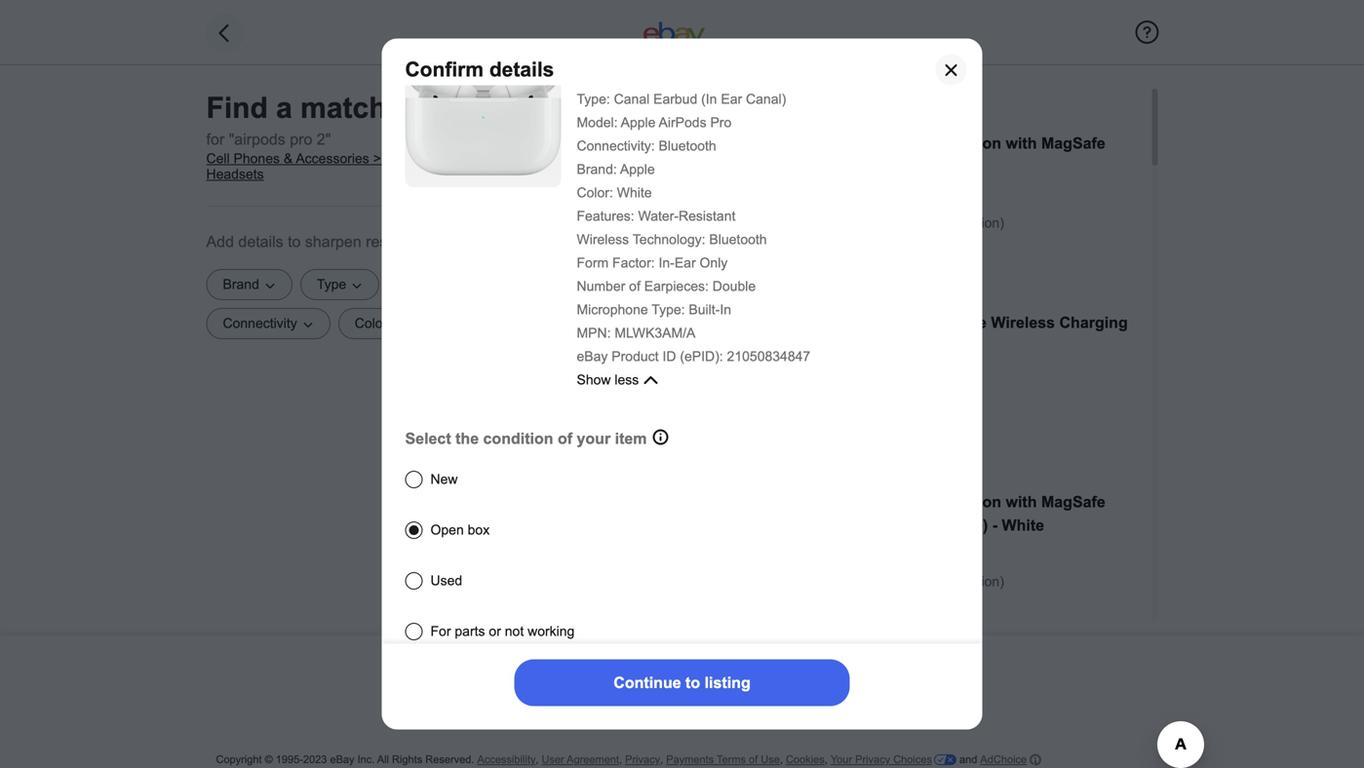Task type: vqa. For each thing, say whether or not it's contained in the screenshot.
Account navigation
no



Task type: describe. For each thing, give the bounding box(es) containing it.
add details to sharpen results
[[206, 233, 412, 251]]

3 , from the left
[[660, 754, 663, 766]]

product
[[612, 349, 659, 364]]

select
[[405, 430, 451, 448]]

confirm details dialog
[[0, 0, 1365, 769]]

new
[[431, 472, 458, 487]]

technology:
[[633, 232, 706, 247]]

phone
[[412, 151, 452, 166]]

or
[[489, 624, 501, 639]]

top
[[574, 91, 596, 106]]

working
[[528, 624, 575, 639]]

box
[[468, 523, 490, 538]]

pro inside apple airpods pro 2nd generation with magsafe wireless charging case - white
[[857, 135, 883, 152]]

pro inside apple airpods pro with magsafe wireless charging case - white
[[857, 314, 883, 332]]

(in
[[701, 92, 717, 107]]

adchoice
[[981, 754, 1027, 766]]

airpods inside apple airpods pro 2nd generation with magsafe wireless charging case (usb‑c) - white
[[793, 494, 853, 511]]

wireless inside apple airpods pro 2nd generation with magsafe wireless charging case (usb‑c) - white
[[746, 517, 810, 535]]

number
[[577, 279, 626, 294]]

white inside type: canal earbud (in ear canal) model: apple airpods pro connectivity: bluetooth brand: apple color: white features: water-resistant wireless technology: bluetooth form factor: in-ear only number of earpieces: double microphone type: built-in mpn: mlwk3am/a ebay product id (epid): 21050834847 show less
[[617, 185, 652, 200]]

of inside type: canal earbud (in ear canal) model: apple airpods pro connectivity: bluetooth brand: apple color: white features: water-resistant wireless technology: bluetooth form factor: in-ear only number of earpieces: double microphone type: built-in mpn: mlwk3am/a ebay product id (epid): 21050834847 show less
[[629, 279, 641, 294]]

use
[[761, 754, 780, 766]]

a
[[276, 92, 292, 124]]

1995-
[[276, 754, 303, 766]]

generation for -
[[919, 494, 1002, 511]]

show
[[577, 372, 611, 388]]

ebay inside type: canal earbud (in ear canal) model: apple airpods pro connectivity: bluetooth brand: apple color: white features: water-resistant wireless technology: bluetooth form factor: in-ear only number of earpieces: double microphone type: built-in mpn: mlwk3am/a ebay product id (epid): 21050834847 show less
[[577, 349, 608, 364]]

wireless inside apple airpods pro 2nd generation with magsafe wireless charging case - white
[[746, 158, 810, 176]]

with for (usb‑c)
[[1006, 494, 1037, 511]]

2 privacy from the left
[[855, 754, 891, 766]]

agreement
[[567, 754, 619, 766]]

apple inside model: apple airpods pro (2nd generation) connectivity: bluetooth
[[790, 216, 825, 231]]

only
[[700, 255, 728, 271]]

model: for model: apple airpods pro (2nd generation) connectivity: bluetooth
[[746, 216, 787, 231]]

1 horizontal spatial the
[[666, 91, 685, 106]]

mlwk3am/a
[[615, 326, 696, 341]]

apple airpods pro with magsafe wireless charging case - white button
[[574, 311, 1143, 467]]

open box
[[431, 523, 490, 538]]

case for apple airpods pro 2nd generation with magsafe wireless charging case (usb‑c) - white
[[887, 517, 924, 535]]

cookies
[[786, 754, 825, 766]]

continue to listing for continue to listing button in confirm details dialog
[[614, 675, 751, 692]]

©
[[265, 754, 273, 766]]

continue to listing button inside confirm details dialog
[[515, 660, 850, 707]]

reserved.
[[426, 754, 474, 766]]

21050834847
[[727, 349, 811, 364]]

- inside apple airpods pro 2nd generation with magsafe wireless charging case - white
[[929, 158, 934, 176]]

(epid):
[[680, 349, 723, 364]]

- inside apple airpods pro 2nd generation with magsafe wireless charging case (usb‑c) - white
[[993, 517, 998, 535]]

confirm
[[405, 58, 484, 81]]

add
[[206, 233, 234, 251]]

privacy link
[[625, 754, 660, 767]]

from
[[635, 91, 662, 106]]

generation) for model: apple airpods pro (2nd generation) connectivity: bluetooth
[[935, 216, 1005, 231]]

and adchoice
[[957, 754, 1027, 766]]

charging for apple airpods pro 2nd generation with magsafe wireless charging case (usb‑c) - white
[[814, 517, 883, 535]]

headsets
[[206, 167, 264, 182]]

"airpods
[[229, 131, 286, 148]]

built-
[[689, 302, 720, 317]]

features:
[[577, 209, 635, 224]]

(usb‑c)
[[929, 517, 988, 535]]

sharpen
[[305, 233, 362, 251]]

for parts or not working
[[431, 624, 575, 639]]

parts
[[455, 624, 485, 639]]

apple airpods pro with magsafe wireless charging case - white
[[746, 314, 1128, 355]]

case for apple airpods pro 2nd generation with magsafe wireless charging case - white
[[887, 158, 924, 176]]

color:
[[577, 185, 613, 200]]

brand:
[[577, 162, 617, 177]]

wireless inside apple airpods pro with magsafe wireless charging case - white
[[991, 314, 1055, 332]]

case inside apple airpods pro with magsafe wireless charging case - white
[[746, 337, 783, 355]]

apple airpods pro 2nd generation with magsafe wireless charging case - white
[[746, 135, 1106, 176]]

cell phones & accessories > cell phone accessories > headsets button
[[206, 151, 543, 182]]

connectivity: inside model: apple airpods pro (2nd generation) connectivity: bluetooth
[[746, 239, 824, 254]]

used
[[431, 573, 463, 589]]

white inside apple airpods pro 2nd generation with magsafe wireless charging case - white
[[938, 158, 981, 176]]

confirm details
[[405, 58, 554, 81]]

double
[[713, 279, 756, 294]]

model: apple airpods pro (2nd generation) connectivity: bluetooth
[[746, 216, 1005, 254]]

0 horizontal spatial ear
[[675, 255, 696, 271]]

all
[[377, 754, 389, 766]]

charging inside apple airpods pro with magsafe wireless charging case - white
[[1060, 314, 1128, 332]]

model: inside type: canal earbud (in ear canal) model: apple airpods pro connectivity: bluetooth brand: apple color: white features: water-resistant wireless technology: bluetooth form factor: in-ear only number of earpieces: double microphone type: built-in mpn: mlwk3am/a ebay product id (epid): 21050834847 show less
[[577, 115, 618, 130]]

airpods inside apple airpods pro with magsafe wireless charging case - white
[[793, 314, 853, 332]]

copyright © 1995-2023 ebay inc. all rights reserved. accessibility , user agreement , privacy , payments terms of use , cookies , your privacy choices
[[216, 754, 932, 766]]

add details group
[[206, 269, 543, 347]]

1 > from the left
[[373, 151, 381, 166]]

type: canal earbud (in ear canal) model: apple airpods pro connectivity: bluetooth brand: apple color: white features: water-resistant wireless technology: bluetooth form factor: in-ear only number of earpieces: double microphone type: built-in mpn: mlwk3am/a ebay product id (epid): 21050834847 show less
[[577, 92, 811, 388]]

for
[[431, 624, 451, 639]]

2 > from the left
[[532, 151, 540, 166]]

your
[[577, 430, 611, 448]]

accessibility link
[[477, 754, 536, 767]]

copyright
[[216, 754, 262, 766]]

magsafe for white
[[1042, 135, 1106, 152]]

results
[[366, 233, 412, 251]]

user
[[542, 754, 564, 766]]

cookies link
[[786, 754, 825, 767]]

(2nd for model: apple airpods pro (2nd generation) connectivity: bluetooth
[[904, 216, 932, 231]]



Task type: locate. For each thing, give the bounding box(es) containing it.
(2nd inside model: apple airpods pro (2nd generation) connectivity: bluetooth
[[904, 216, 932, 231]]

product
[[689, 91, 734, 106]]

1 (2nd from the top
[[904, 216, 932, 231]]

generation inside apple airpods pro 2nd generation with magsafe wireless charging case (usb‑c) - white
[[919, 494, 1002, 511]]

2 cell from the left
[[385, 151, 409, 166]]

listing up payments terms of use link
[[704, 665, 744, 682]]

details
[[489, 58, 554, 81], [238, 233, 284, 251]]

generation) inside model: apple airpods pro (2nd generation) connectivity: bluetooth
[[935, 216, 1005, 231]]

(2nd
[[904, 216, 932, 231], [904, 574, 932, 590]]

0 horizontal spatial of
[[558, 430, 573, 448]]

id
[[663, 349, 676, 364]]

find
[[206, 92, 268, 124]]

pro down apple airpods pro 2nd generation with magsafe wireless charging case (usb‑c) - white
[[879, 574, 901, 590]]

the right from
[[666, 91, 685, 106]]

1 vertical spatial connectivity:
[[746, 239, 824, 254]]

0 horizontal spatial privacy
[[625, 754, 660, 766]]

ebay down mpn:
[[577, 349, 608, 364]]

2 vertical spatial -
[[993, 517, 998, 535]]

details right confirm
[[489, 58, 554, 81]]

&
[[284, 151, 293, 166]]

1 vertical spatial case
[[746, 337, 783, 355]]

0 vertical spatial charging
[[814, 158, 883, 176]]

ear right (in
[[721, 92, 742, 107]]

of
[[629, 279, 641, 294], [558, 430, 573, 448], [749, 754, 758, 766]]

0 vertical spatial ebay
[[577, 349, 608, 364]]

2 vertical spatial case
[[887, 517, 924, 535]]

charging inside apple airpods pro 2nd generation with magsafe wireless charging case (usb‑c) - white
[[814, 517, 883, 535]]

2nd for -
[[887, 135, 915, 152]]

pro inside type: canal earbud (in ear canal) model: apple airpods pro connectivity: bluetooth brand: apple color: white features: water-resistant wireless technology: bluetooth form factor: in-ear only number of earpieces: double microphone type: built-in mpn: mlwk3am/a ebay product id (epid): 21050834847 show less
[[711, 115, 732, 130]]

1 horizontal spatial type:
[[652, 302, 685, 317]]

the
[[666, 91, 685, 106], [456, 430, 479, 448]]

generation
[[919, 135, 1002, 152], [919, 494, 1002, 511]]

canal)
[[746, 92, 786, 107]]

case right (epid):
[[746, 337, 783, 355]]

0 horizontal spatial accessories
[[296, 151, 369, 166]]

1 vertical spatial generation
[[919, 494, 1002, 511]]

with inside apple airpods pro 2nd generation with magsafe wireless charging case (usb‑c) - white
[[1006, 494, 1037, 511]]

apple inside apple airpods pro with magsafe wireless charging case - white
[[746, 314, 789, 332]]

generation) down apple airpods pro 2nd generation with magsafe wireless charging case - white
[[935, 216, 1005, 231]]

accessibility
[[477, 754, 536, 766]]

resistant
[[679, 209, 736, 224]]

in-
[[659, 255, 675, 271]]

apple
[[621, 115, 656, 130], [746, 135, 789, 152], [620, 162, 655, 177], [790, 216, 825, 231], [746, 314, 789, 332], [746, 494, 789, 511], [790, 574, 825, 590]]

pro inside apple airpods pro 2nd generation with magsafe wireless charging case (usb‑c) - white
[[857, 494, 883, 511]]

magsafe inside apple airpods pro 2nd generation with magsafe wireless charging case - white
[[1042, 135, 1106, 152]]

1 vertical spatial magsafe
[[923, 314, 987, 332]]

picks
[[600, 91, 631, 106]]

0 horizontal spatial >
[[373, 151, 381, 166]]

1 horizontal spatial connectivity:
[[746, 239, 824, 254]]

for
[[206, 131, 225, 148]]

continue to listing button
[[515, 652, 850, 695], [515, 660, 850, 707]]

airpods inside model: apple airpods pro (2nd generation) connectivity: bluetooth
[[828, 216, 875, 231]]

payments terms of use link
[[666, 754, 780, 767]]

to
[[288, 233, 301, 251], [687, 665, 700, 682], [686, 675, 700, 692]]

, left your
[[825, 754, 828, 766]]

0 vertical spatial ear
[[721, 92, 742, 107]]

1 continue to listing button from the top
[[515, 652, 850, 695]]

apple airpods pro 2nd generation with magsafe wireless charging case (usb‑c) - white
[[746, 494, 1106, 535]]

4 , from the left
[[780, 754, 783, 766]]

2nd inside apple airpods pro 2nd generation with magsafe wireless charging case (usb‑c) - white
[[887, 494, 915, 511]]

1 horizontal spatial privacy
[[855, 754, 891, 766]]

rights
[[392, 754, 423, 766]]

(2nd for model: apple airpods pro (2nd generation)
[[904, 574, 932, 590]]

pro inside model: apple airpods pro (2nd generation) connectivity: bluetooth
[[879, 216, 901, 231]]

1 generation from the top
[[919, 135, 1002, 152]]

payments
[[666, 754, 714, 766]]

connectivity: up double
[[746, 239, 824, 254]]

1 vertical spatial of
[[558, 430, 573, 448]]

1 horizontal spatial ear
[[721, 92, 742, 107]]

1 vertical spatial details
[[238, 233, 284, 251]]

your
[[831, 754, 853, 766]]

show less button
[[577, 371, 659, 390]]

0 horizontal spatial details
[[238, 233, 284, 251]]

details inside dialog
[[489, 58, 554, 81]]

type: down the earpieces:
[[652, 302, 685, 317]]

listing inside confirm details dialog
[[705, 675, 751, 692]]

pro up model: apple airpods pro (2nd generation) connectivity: bluetooth
[[857, 135, 883, 152]]

type: left canal
[[577, 92, 610, 107]]

factor:
[[613, 255, 655, 271]]

details for confirm
[[489, 58, 554, 81]]

0 vertical spatial with
[[1006, 135, 1037, 152]]

0 vertical spatial generation
[[919, 135, 1002, 152]]

2 (2nd from the top
[[904, 574, 932, 590]]

of left your
[[558, 430, 573, 448]]

terms
[[717, 754, 746, 766]]

1 vertical spatial (2nd
[[904, 574, 932, 590]]

white inside apple airpods pro with magsafe wireless charging case - white
[[797, 337, 839, 355]]

0 vertical spatial of
[[629, 279, 641, 294]]

and
[[960, 754, 978, 766]]

0 horizontal spatial type:
[[577, 92, 610, 107]]

0 vertical spatial type:
[[577, 92, 610, 107]]

1 generation) from the top
[[935, 216, 1005, 231]]

2 vertical spatial model:
[[746, 574, 787, 590]]

> left phone
[[373, 151, 381, 166]]

accessories right phone
[[455, 151, 528, 166]]

0 vertical spatial model:
[[577, 115, 618, 130]]

accessories
[[296, 151, 369, 166], [455, 151, 528, 166]]

continue
[[620, 665, 683, 682], [614, 675, 681, 692]]

1 vertical spatial -
[[787, 337, 793, 355]]

1 , from the left
[[536, 754, 539, 766]]

1 listing from the top
[[704, 665, 744, 682]]

case up model: apple airpods pro (2nd generation) connectivity: bluetooth
[[887, 158, 924, 176]]

cell left phone
[[385, 151, 409, 166]]

model: inside model: apple airpods pro (2nd generation) connectivity: bluetooth
[[746, 216, 787, 231]]

2 generation from the top
[[919, 494, 1002, 511]]

ebay left the inc.
[[330, 754, 355, 766]]

earpieces:
[[644, 279, 709, 294]]

airpods inside apple airpods pro 2nd generation with magsafe wireless charging case - white
[[793, 135, 853, 152]]

2023
[[303, 754, 327, 766]]

1 vertical spatial charging
[[1060, 314, 1128, 332]]

1 cell from the left
[[206, 151, 230, 166]]

, left privacy "link"
[[619, 754, 622, 766]]

2nd up model: apple airpods pro (2nd generation)
[[887, 494, 915, 511]]

to inside confirm details dialog
[[686, 675, 700, 692]]

canal
[[614, 92, 650, 107]]

magsafe for -
[[1042, 494, 1106, 511]]

match
[[301, 92, 387, 124]]

2 generation) from the top
[[935, 574, 1005, 590]]

generation for white
[[919, 135, 1002, 152]]

inc.
[[358, 754, 375, 766]]

apple inside apple airpods pro 2nd generation with magsafe wireless charging case - white
[[746, 135, 789, 152]]

2nd for (usb‑c)
[[887, 494, 915, 511]]

0 vertical spatial case
[[887, 158, 924, 176]]

2 horizontal spatial of
[[749, 754, 758, 766]]

0 vertical spatial generation)
[[935, 216, 1005, 231]]

1 horizontal spatial -
[[929, 158, 934, 176]]

1 privacy from the left
[[625, 754, 660, 766]]

2 vertical spatial charging
[[814, 517, 883, 535]]

1 vertical spatial with
[[887, 314, 919, 332]]

pro up model: apple airpods pro (2nd generation)
[[857, 494, 883, 511]]

model: apple airpods pro (2nd generation)
[[746, 574, 1005, 590]]

2 2nd from the top
[[887, 494, 915, 511]]

case inside apple airpods pro 2nd generation with magsafe wireless charging case - white
[[887, 158, 924, 176]]

connectivity:
[[577, 138, 655, 154], [746, 239, 824, 254]]

0 vertical spatial (2nd
[[904, 216, 932, 231]]

0 vertical spatial the
[[666, 91, 685, 106]]

2 , from the left
[[619, 754, 622, 766]]

white
[[938, 158, 981, 176], [617, 185, 652, 200], [797, 337, 839, 355], [1002, 517, 1045, 535]]

2"
[[317, 131, 331, 148]]

pro down the product
[[711, 115, 732, 130]]

charging for apple airpods pro 2nd generation with magsafe wireless charging case - white
[[814, 158, 883, 176]]

0 horizontal spatial -
[[787, 337, 793, 355]]

library
[[738, 91, 775, 106]]

user agreement link
[[542, 754, 619, 767]]

5 , from the left
[[825, 754, 828, 766]]

generation) down "(usb‑c)"
[[935, 574, 1005, 590]]

1 vertical spatial ebay
[[330, 754, 355, 766]]

- right (epid):
[[787, 337, 793, 355]]

less
[[615, 372, 639, 388]]

item
[[615, 430, 647, 448]]

mpn:
[[577, 326, 611, 341]]

listing
[[704, 665, 744, 682], [705, 675, 751, 692]]

0 vertical spatial details
[[489, 58, 554, 81]]

white inside apple airpods pro 2nd generation with magsafe wireless charging case (usb‑c) - white
[[1002, 517, 1045, 535]]

1 vertical spatial 2nd
[[887, 494, 915, 511]]

1 vertical spatial ear
[[675, 255, 696, 271]]

1 horizontal spatial of
[[629, 279, 641, 294]]

1 horizontal spatial cell
[[385, 151, 409, 166]]

charging inside apple airpods pro 2nd generation with magsafe wireless charging case - white
[[814, 158, 883, 176]]

bluetooth inside model: apple airpods pro (2nd generation) connectivity: bluetooth
[[828, 239, 885, 254]]

0 vertical spatial magsafe
[[1042, 135, 1106, 152]]

case inside apple airpods pro 2nd generation with magsafe wireless charging case (usb‑c) - white
[[887, 517, 924, 535]]

0 vertical spatial connectivity:
[[577, 138, 655, 154]]

0 horizontal spatial connectivity:
[[577, 138, 655, 154]]

microphone
[[577, 302, 648, 317]]

- up model: apple airpods pro (2nd generation) connectivity: bluetooth
[[929, 158, 934, 176]]

find a match for "airpods pro 2" cell phones & accessories > cell phone accessories > headsets
[[206, 92, 540, 182]]

1 vertical spatial model:
[[746, 216, 787, 231]]

earbud
[[654, 92, 698, 107]]

1 vertical spatial generation)
[[935, 574, 1005, 590]]

airpods
[[659, 115, 707, 130], [793, 135, 853, 152], [828, 216, 875, 231], [793, 314, 853, 332], [793, 494, 853, 511], [828, 574, 875, 590]]

magsafe inside apple airpods pro with magsafe wireless charging case - white
[[923, 314, 987, 332]]

2nd up model: apple airpods pro (2nd generation) connectivity: bluetooth
[[887, 135, 915, 152]]

2nd inside apple airpods pro 2nd generation with magsafe wireless charging case - white
[[887, 135, 915, 152]]

0 vertical spatial 2nd
[[887, 135, 915, 152]]

the right select
[[456, 430, 479, 448]]

>
[[373, 151, 381, 166], [532, 151, 540, 166]]

connectivity: inside type: canal earbud (in ear canal) model: apple airpods pro connectivity: bluetooth brand: apple color: white features: water-resistant wireless technology: bluetooth form factor: in-ear only number of earpieces: double microphone type: built-in mpn: mlwk3am/a ebay product id (epid): 21050834847 show less
[[577, 138, 655, 154]]

type:
[[577, 92, 610, 107], [652, 302, 685, 317]]

, left the user
[[536, 754, 539, 766]]

2nd
[[887, 135, 915, 152], [887, 494, 915, 511]]

magsafe inside apple airpods pro 2nd generation with magsafe wireless charging case (usb‑c) - white
[[1042, 494, 1106, 511]]

top picks from the product library
[[574, 91, 775, 106]]

model:
[[577, 115, 618, 130], [746, 216, 787, 231], [746, 574, 787, 590]]

1 vertical spatial type:
[[652, 302, 685, 317]]

case left "(usb‑c)"
[[887, 517, 924, 535]]

1 horizontal spatial accessories
[[455, 151, 528, 166]]

ear up the earpieces:
[[675, 255, 696, 271]]

1 accessories from the left
[[296, 151, 369, 166]]

accessories down 2"
[[296, 151, 369, 166]]

magsafe
[[1042, 135, 1106, 152], [923, 314, 987, 332], [1042, 494, 1106, 511]]

, left cookies
[[780, 754, 783, 766]]

1 horizontal spatial ebay
[[577, 349, 608, 364]]

continue to listing inside confirm details dialog
[[614, 675, 751, 692]]

model: for model: apple airpods pro (2nd generation)
[[746, 574, 787, 590]]

privacy
[[625, 754, 660, 766], [855, 754, 891, 766]]

1 horizontal spatial details
[[489, 58, 554, 81]]

the inside confirm details dialog
[[456, 430, 479, 448]]

(2nd down apple airpods pro 2nd generation with magsafe wireless charging case (usb‑c) - white
[[904, 574, 932, 590]]

- inside apple airpods pro with magsafe wireless charging case - white
[[787, 337, 793, 355]]

1 2nd from the top
[[887, 135, 915, 152]]

connectivity: up brand:
[[577, 138, 655, 154]]

pro down apple airpods pro 2nd generation with magsafe wireless charging case - white
[[879, 216, 901, 231]]

of left use
[[749, 754, 758, 766]]

generation inside apple airpods pro 2nd generation with magsafe wireless charging case - white
[[919, 135, 1002, 152]]

phones
[[234, 151, 280, 166]]

wireless inside type: canal earbud (in ear canal) model: apple airpods pro connectivity: bluetooth brand: apple color: white features: water-resistant wireless technology: bluetooth form factor: in-ear only number of earpieces: double microphone type: built-in mpn: mlwk3am/a ebay product id (epid): 21050834847 show less
[[577, 232, 629, 247]]

1 horizontal spatial >
[[532, 151, 540, 166]]

0 vertical spatial -
[[929, 158, 934, 176]]

0 horizontal spatial the
[[456, 430, 479, 448]]

privacy right your
[[855, 754, 891, 766]]

0 horizontal spatial ebay
[[330, 754, 355, 766]]

apple inside apple airpods pro 2nd generation with magsafe wireless charging case (usb‑c) - white
[[746, 494, 789, 511]]

pro
[[290, 131, 312, 148]]

cell down for
[[206, 151, 230, 166]]

not
[[505, 624, 524, 639]]

condition
[[483, 430, 554, 448]]

water-
[[638, 209, 679, 224]]

privacy left payments
[[625, 754, 660, 766]]

with for -
[[1006, 135, 1037, 152]]

1 vertical spatial the
[[456, 430, 479, 448]]

,
[[536, 754, 539, 766], [619, 754, 622, 766], [660, 754, 663, 766], [780, 754, 783, 766], [825, 754, 828, 766]]

open
[[431, 523, 464, 538]]

2 vertical spatial of
[[749, 754, 758, 766]]

choices
[[894, 754, 932, 766]]

in
[[720, 302, 732, 317]]

continue inside confirm details dialog
[[614, 675, 681, 692]]

adchoice link
[[981, 753, 1042, 768]]

2 continue to listing button from the top
[[515, 660, 850, 707]]

-
[[929, 158, 934, 176], [787, 337, 793, 355], [993, 517, 998, 535]]

generation) for model: apple airpods pro (2nd generation)
[[935, 574, 1005, 590]]

wireless
[[746, 158, 810, 176], [577, 232, 629, 247], [991, 314, 1055, 332], [746, 517, 810, 535]]

listing up terms
[[705, 675, 751, 692]]

with inside apple airpods pro 2nd generation with magsafe wireless charging case - white
[[1006, 135, 1037, 152]]

(2nd down apple airpods pro 2nd generation with magsafe wireless charging case - white
[[904, 216, 932, 231]]

pro down model: apple airpods pro (2nd generation) connectivity: bluetooth
[[857, 314, 883, 332]]

your privacy choices link
[[831, 754, 957, 767]]

details for add
[[238, 233, 284, 251]]

2 accessories from the left
[[455, 151, 528, 166]]

2 vertical spatial magsafe
[[1042, 494, 1106, 511]]

2 horizontal spatial -
[[993, 517, 998, 535]]

- right "(usb‑c)"
[[993, 517, 998, 535]]

2 listing from the top
[[705, 675, 751, 692]]

0 horizontal spatial cell
[[206, 151, 230, 166]]

, left payments
[[660, 754, 663, 766]]

charging
[[814, 158, 883, 176], [1060, 314, 1128, 332], [814, 517, 883, 535]]

2 vertical spatial with
[[1006, 494, 1037, 511]]

> left brand:
[[532, 151, 540, 166]]

details right add
[[238, 233, 284, 251]]

continue to listing for 1st continue to listing button from the top of the page
[[620, 665, 744, 682]]

with inside apple airpods pro with magsafe wireless charging case - white
[[887, 314, 919, 332]]

airpods inside type: canal earbud (in ear canal) model: apple airpods pro connectivity: bluetooth brand: apple color: white features: water-resistant wireless technology: bluetooth form factor: in-ear only number of earpieces: double microphone type: built-in mpn: mlwk3am/a ebay product id (epid): 21050834847 show less
[[659, 115, 707, 130]]

of down factor:
[[629, 279, 641, 294]]



